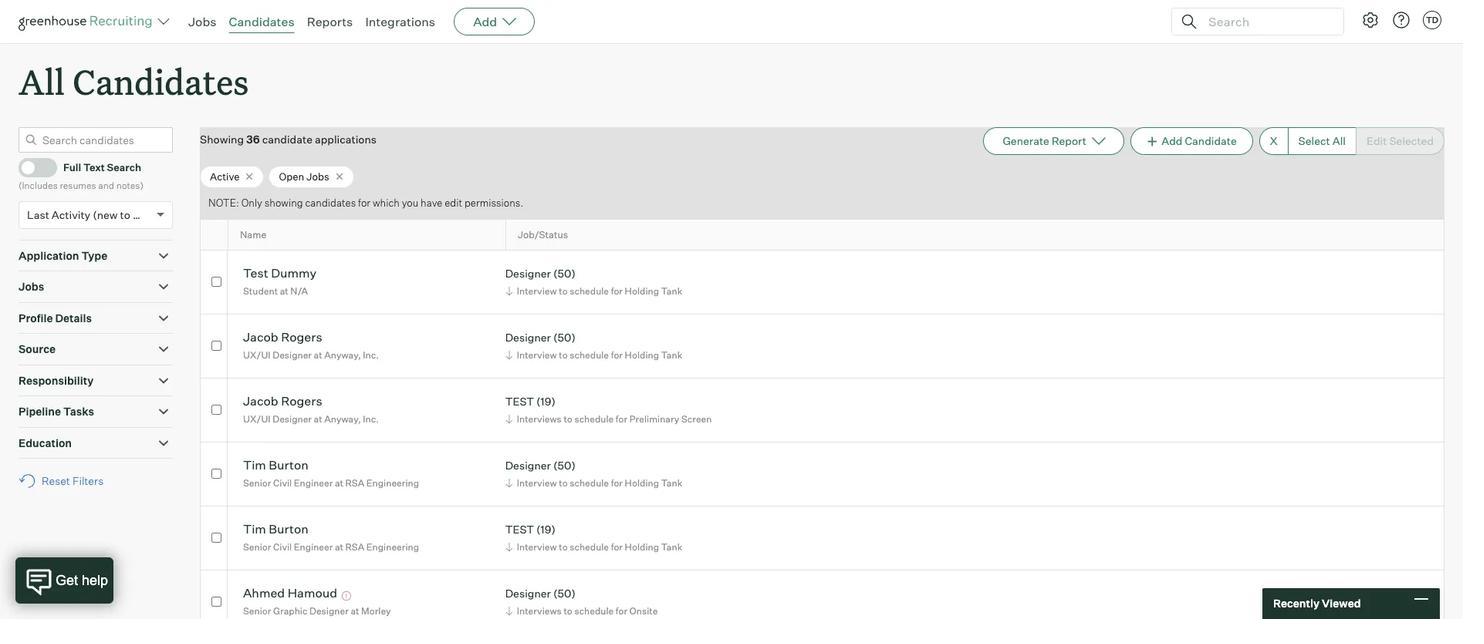 Task type: vqa. For each thing, say whether or not it's contained in the screenshot.
1st Designer (50) Interview To Schedule For Holding Tank from the top of the page
yes



Task type: describe. For each thing, give the bounding box(es) containing it.
inc. for test (19)
[[363, 414, 379, 425]]

for for tim burton link associated with designer (50)
[[611, 478, 623, 489]]

test
[[243, 266, 268, 281]]

profile
[[19, 312, 53, 325]]

interviews for test
[[517, 414, 562, 425]]

pipeline
[[19, 405, 61, 419]]

showing
[[200, 133, 244, 146]]

designer (50) interview to schedule for holding tank for test dummy
[[505, 267, 683, 297]]

source
[[19, 343, 56, 356]]

configure image
[[1362, 11, 1380, 29]]

only
[[241, 197, 262, 210]]

x
[[1271, 134, 1278, 148]]

(50) inside designer (50) interviews to schedule for onsite
[[554, 588, 576, 601]]

designer (50) interview to schedule for holding tank for tim burton
[[505, 460, 683, 489]]

0 vertical spatial candidates
[[229, 14, 295, 29]]

select all
[[1299, 134, 1346, 148]]

holding for tim burton link associated with test (19)
[[625, 542, 659, 553]]

burton for test
[[269, 522, 309, 538]]

ahmed
[[243, 586, 285, 602]]

tank for tim burton link associated with designer (50)
[[661, 478, 683, 489]]

interview to schedule for holding tank link for designer jacob rogers link
[[503, 348, 687, 363]]

open
[[279, 170, 304, 183]]

test (19) interviews to schedule for preliminary screen
[[505, 396, 712, 425]]

interviews to schedule for onsite link
[[503, 604, 662, 619]]

schedule inside test (19) interview to schedule for holding tank
[[570, 542, 609, 553]]

note:
[[208, 197, 239, 210]]

schedule inside test (19) interviews to schedule for preliminary screen
[[575, 414, 614, 425]]

interview to schedule for holding tank link for tim burton link associated with test (19)
[[503, 540, 687, 555]]

notes)
[[116, 180, 144, 192]]

all candidates
[[19, 59, 249, 104]]

have
[[421, 197, 443, 210]]

note: only showing candidates for which you have edit permissions.
[[208, 197, 524, 210]]

at inside test dummy student at n/a
[[280, 286, 289, 297]]

jacob rogers link for designer
[[243, 330, 322, 348]]

graphic
[[273, 606, 308, 618]]

n/a
[[291, 286, 308, 297]]

last activity (new to old)
[[27, 208, 153, 221]]

candidate
[[1185, 134, 1237, 148]]

test dummy link
[[243, 266, 317, 284]]

old)
[[133, 208, 153, 221]]

and
[[98, 180, 114, 192]]

anyway, for test (19)
[[324, 414, 361, 425]]

ahmed hamoud
[[243, 586, 337, 602]]

0 vertical spatial jobs
[[188, 14, 217, 29]]

add candidate link
[[1131, 128, 1254, 155]]

tim for test
[[243, 522, 266, 538]]

tim burton senior civil engineer at rsa engineering for test (19)
[[243, 522, 419, 553]]

rsa for designer (50)
[[346, 478, 365, 489]]

test dummy student at n/a
[[243, 266, 317, 297]]

schedule inside designer (50) interviews to schedule for onsite
[[575, 606, 614, 618]]

interview to schedule for holding tank link for 'test dummy' link
[[503, 284, 687, 299]]

tank for tim burton link associated with test (19)
[[661, 542, 683, 553]]

name
[[240, 229, 267, 241]]

engineering for designer
[[367, 478, 419, 489]]

edit
[[445, 197, 463, 210]]

for for 'test dummy' link
[[611, 286, 623, 297]]

(19) for burton
[[537, 524, 556, 537]]

tank for designer jacob rogers link
[[661, 350, 683, 361]]

for inside designer (50) interviews to schedule for onsite
[[616, 606, 628, 618]]

engineering for test
[[367, 542, 419, 553]]

candidate reports are now available! apply filters and select "view in app" element
[[984, 128, 1125, 155]]

candidate
[[262, 133, 313, 146]]

generate report button
[[984, 128, 1125, 155]]

generate
[[1003, 134, 1050, 148]]

full text search (includes resumes and notes)
[[19, 161, 144, 192]]

preliminary
[[630, 414, 680, 425]]

inc. for designer (50)
[[363, 350, 379, 361]]

x link
[[1260, 128, 1288, 155]]

select all link
[[1288, 128, 1356, 155]]

(includes
[[19, 180, 58, 192]]

interview for 'test dummy' link
[[517, 286, 557, 297]]

(50) for burton
[[554, 460, 576, 473]]

interview for designer jacob rogers link
[[517, 350, 557, 361]]

to inside test (19) interview to schedule for holding tank
[[559, 542, 568, 553]]

integrations
[[365, 14, 436, 29]]

job/status
[[518, 229, 568, 241]]

36
[[246, 133, 260, 146]]

text
[[83, 161, 105, 174]]

test for burton
[[505, 524, 534, 537]]

reset filters
[[42, 475, 104, 488]]

test for rogers
[[505, 396, 534, 409]]

dummy
[[271, 266, 317, 281]]

type
[[81, 249, 108, 262]]

senior for designer (50)
[[243, 478, 271, 489]]

search
[[107, 161, 141, 174]]

showing
[[265, 197, 303, 210]]

screen
[[682, 414, 712, 425]]

report
[[1052, 134, 1087, 148]]

Search text field
[[1205, 10, 1330, 33]]

showing 36 candidate applications
[[200, 133, 377, 146]]

full
[[63, 161, 81, 174]]

ux/ui for designer (50)
[[243, 350, 271, 361]]

profile details
[[19, 312, 92, 325]]

which
[[373, 197, 400, 210]]

filters
[[73, 475, 104, 488]]

jobs link
[[188, 14, 217, 29]]

0 vertical spatial all
[[19, 59, 65, 104]]

select
[[1299, 134, 1331, 148]]

integrations link
[[365, 14, 436, 29]]

education
[[19, 437, 72, 450]]

interviews for designer
[[517, 606, 562, 618]]

(50) for rogers
[[554, 332, 576, 345]]

ahmed hamoud link
[[243, 586, 337, 604]]

holding for tim burton link associated with designer (50)
[[625, 478, 659, 489]]

recently viewed
[[1274, 598, 1362, 611]]

permissions.
[[465, 197, 524, 210]]



Task type: locate. For each thing, give the bounding box(es) containing it.
0 vertical spatial designer (50) interview to schedule for holding tank
[[505, 267, 683, 297]]

interview inside test (19) interview to schedule for holding tank
[[517, 542, 557, 553]]

tank inside test (19) interview to schedule for holding tank
[[661, 542, 683, 553]]

burton
[[269, 458, 309, 474], [269, 522, 309, 538]]

interview to schedule for holding tank link down job/status
[[503, 284, 687, 299]]

(new
[[93, 208, 118, 221]]

activity
[[52, 208, 90, 221]]

engineer
[[294, 478, 333, 489], [294, 542, 333, 553]]

1 vertical spatial jacob rogers ux/ui designer at anyway, inc.
[[243, 394, 379, 425]]

add candidate
[[1162, 134, 1237, 148]]

all down greenhouse recruiting image
[[19, 59, 65, 104]]

jacob rogers ux/ui designer at anyway, inc. for designer (50)
[[243, 330, 379, 361]]

1 (50) from the top
[[554, 267, 576, 281]]

2 ux/ui from the top
[[243, 414, 271, 425]]

1 tim from the top
[[243, 458, 266, 474]]

to inside designer (50) interviews to schedule for onsite
[[564, 606, 573, 618]]

checkmark image
[[25, 162, 37, 172]]

tasks
[[63, 405, 94, 419]]

2 holding from the top
[[625, 350, 659, 361]]

interviews to schedule for preliminary screen link
[[503, 412, 716, 427]]

2 horizontal spatial jobs
[[307, 170, 329, 183]]

1 test from the top
[[505, 396, 534, 409]]

designer (50) interview to schedule for holding tank up test (19) interviews to schedule for preliminary screen
[[505, 332, 683, 361]]

1 vertical spatial jacob
[[243, 394, 278, 410]]

viewed
[[1322, 598, 1362, 611]]

0 horizontal spatial add
[[473, 14, 497, 29]]

1 rsa from the top
[[346, 478, 365, 489]]

tim burton senior civil engineer at rsa engineering
[[243, 458, 419, 489], [243, 522, 419, 553]]

0 vertical spatial tim burton link
[[243, 458, 309, 476]]

interview to schedule for holding tank link up test (19) interview to schedule for holding tank
[[503, 476, 687, 491]]

1 (19) from the top
[[537, 396, 556, 409]]

application type
[[19, 249, 108, 262]]

interview to schedule for holding tank link up test (19) interviews to schedule for preliminary screen
[[503, 348, 687, 363]]

engineering
[[367, 478, 419, 489], [367, 542, 419, 553]]

1 interview to schedule for holding tank link from the top
[[503, 284, 687, 299]]

0 vertical spatial jacob rogers ux/ui designer at anyway, inc.
[[243, 330, 379, 361]]

1 civil from the top
[[273, 478, 292, 489]]

0 vertical spatial engineer
[[294, 478, 333, 489]]

2 designer (50) interview to schedule for holding tank from the top
[[505, 332, 683, 361]]

interviews inside test (19) interviews to schedule for preliminary screen
[[517, 414, 562, 425]]

1 vertical spatial test
[[505, 524, 534, 537]]

1 jacob from the top
[[243, 330, 278, 345]]

candidates
[[305, 197, 356, 210]]

senior graphic designer at morley
[[243, 606, 391, 618]]

0 vertical spatial jacob
[[243, 330, 278, 345]]

candidates link
[[229, 14, 295, 29]]

2 test from the top
[[505, 524, 534, 537]]

0 vertical spatial anyway,
[[324, 350, 361, 361]]

4 interview from the top
[[517, 542, 557, 553]]

interview for tim burton link associated with test (19)
[[517, 542, 557, 553]]

1 vertical spatial ux/ui
[[243, 414, 271, 425]]

tim burton link for designer (50)
[[243, 458, 309, 476]]

add
[[473, 14, 497, 29], [1162, 134, 1183, 148]]

jacob rogers link
[[243, 330, 322, 348], [243, 394, 322, 412]]

rsa
[[346, 478, 365, 489], [346, 542, 365, 553]]

tank for 'test dummy' link
[[661, 286, 683, 297]]

rsa for test (19)
[[346, 542, 365, 553]]

Search candidates field
[[19, 128, 173, 153]]

1 tim burton link from the top
[[243, 458, 309, 476]]

details
[[55, 312, 92, 325]]

2 interview from the top
[[517, 350, 557, 361]]

0 vertical spatial civil
[[273, 478, 292, 489]]

candidates
[[229, 14, 295, 29], [73, 59, 249, 104]]

engineer for test
[[294, 542, 333, 553]]

3 interview from the top
[[517, 478, 557, 489]]

1 horizontal spatial all
[[1333, 134, 1346, 148]]

add button
[[454, 8, 535, 36]]

all right select
[[1333, 134, 1346, 148]]

anyway, for designer (50)
[[324, 350, 361, 361]]

reports link
[[307, 14, 353, 29]]

1 vertical spatial tim
[[243, 522, 266, 538]]

for inside test (19) interview to schedule for holding tank
[[611, 542, 623, 553]]

designer (50) interviews to schedule for onsite
[[505, 588, 658, 618]]

1 designer (50) interview to schedule for holding tank from the top
[[505, 267, 683, 297]]

jobs left candidates link
[[188, 14, 217, 29]]

2 (19) from the top
[[537, 524, 556, 537]]

1 vertical spatial engineer
[[294, 542, 333, 553]]

1 tank from the top
[[661, 286, 683, 297]]

0 vertical spatial test
[[505, 396, 534, 409]]

rogers
[[281, 330, 322, 345], [281, 394, 322, 410]]

1 horizontal spatial jobs
[[188, 14, 217, 29]]

2 jacob rogers ux/ui designer at anyway, inc. from the top
[[243, 394, 379, 425]]

1 engineer from the top
[[294, 478, 333, 489]]

holding inside test (19) interview to schedule for holding tank
[[625, 542, 659, 553]]

rogers for test
[[281, 394, 322, 410]]

0 vertical spatial interviews
[[517, 414, 562, 425]]

0 horizontal spatial jobs
[[19, 280, 44, 294]]

last
[[27, 208, 49, 221]]

interview to schedule for holding tank link up designer (50) interviews to schedule for onsite
[[503, 540, 687, 555]]

3 tank from the top
[[661, 478, 683, 489]]

application
[[19, 249, 79, 262]]

1 horizontal spatial add
[[1162, 134, 1183, 148]]

1 vertical spatial (19)
[[537, 524, 556, 537]]

for for jacob rogers link corresponding to test
[[616, 414, 628, 425]]

morley
[[361, 606, 391, 618]]

1 vertical spatial civil
[[273, 542, 292, 553]]

2 jacob from the top
[[243, 394, 278, 410]]

interview to schedule for holding tank link
[[503, 284, 687, 299], [503, 348, 687, 363], [503, 476, 687, 491], [503, 540, 687, 555]]

2 anyway, from the top
[[324, 414, 361, 425]]

test
[[505, 396, 534, 409], [505, 524, 534, 537]]

3 interview to schedule for holding tank link from the top
[[503, 476, 687, 491]]

jobs up profile
[[19, 280, 44, 294]]

None checkbox
[[211, 277, 221, 287], [211, 469, 221, 479], [211, 597, 221, 607], [211, 277, 221, 287], [211, 469, 221, 479], [211, 597, 221, 607]]

ux/ui for test (19)
[[243, 414, 271, 425]]

1 vertical spatial designer (50) interview to schedule for holding tank
[[505, 332, 683, 361]]

add for add
[[473, 14, 497, 29]]

2 interviews from the top
[[517, 606, 562, 618]]

at
[[280, 286, 289, 297], [314, 350, 322, 361], [314, 414, 322, 425], [335, 478, 344, 489], [335, 542, 344, 553], [351, 606, 359, 618]]

1 vertical spatial rogers
[[281, 394, 322, 410]]

resumes
[[60, 180, 96, 192]]

1 vertical spatial tim burton link
[[243, 522, 309, 540]]

student
[[243, 286, 278, 297]]

1 vertical spatial interviews
[[517, 606, 562, 618]]

0 vertical spatial rsa
[[346, 478, 365, 489]]

4 tank from the top
[[661, 542, 683, 553]]

for for designer jacob rogers link
[[611, 350, 623, 361]]

2 vertical spatial designer (50) interview to schedule for holding tank
[[505, 460, 683, 489]]

jacob rogers link for test
[[243, 394, 322, 412]]

2 rogers from the top
[[281, 394, 322, 410]]

onsite
[[630, 606, 658, 618]]

interviews inside designer (50) interviews to schedule for onsite
[[517, 606, 562, 618]]

engineer for designer
[[294, 478, 333, 489]]

designer (50) interview to schedule for holding tank down interviews to schedule for preliminary screen link
[[505, 460, 683, 489]]

1 jacob rogers link from the top
[[243, 330, 322, 348]]

1 vertical spatial rsa
[[346, 542, 365, 553]]

add for add candidate
[[1162, 134, 1183, 148]]

jacob for designer (50)
[[243, 330, 278, 345]]

td button
[[1424, 11, 1442, 29]]

1 interviews from the top
[[517, 414, 562, 425]]

2 vertical spatial jobs
[[19, 280, 44, 294]]

holding for designer jacob rogers link
[[625, 350, 659, 361]]

0 vertical spatial inc.
[[363, 350, 379, 361]]

responsibility
[[19, 374, 94, 387]]

0 vertical spatial tim burton senior civil engineer at rsa engineering
[[243, 458, 419, 489]]

for for tim burton link associated with test (19)
[[611, 542, 623, 553]]

1 jacob rogers ux/ui designer at anyway, inc. from the top
[[243, 330, 379, 361]]

jacob
[[243, 330, 278, 345], [243, 394, 278, 410]]

for inside test (19) interviews to schedule for preliminary screen
[[616, 414, 628, 425]]

interview
[[517, 286, 557, 297], [517, 350, 557, 361], [517, 478, 557, 489], [517, 542, 557, 553]]

1 vertical spatial anyway,
[[324, 414, 361, 425]]

(19) inside test (19) interview to schedule for holding tank
[[537, 524, 556, 537]]

1 vertical spatial add
[[1162, 134, 1183, 148]]

1 vertical spatial jacob rogers link
[[243, 394, 322, 412]]

reset
[[42, 475, 70, 488]]

0 vertical spatial jacob rogers link
[[243, 330, 322, 348]]

senior
[[243, 478, 271, 489], [243, 542, 271, 553], [243, 606, 271, 618]]

greenhouse recruiting image
[[19, 12, 157, 31]]

last activity (new to old) option
[[27, 208, 153, 221]]

rogers for designer
[[281, 330, 322, 345]]

1 vertical spatial engineering
[[367, 542, 419, 553]]

0 vertical spatial senior
[[243, 478, 271, 489]]

civil for designer (50)
[[273, 478, 292, 489]]

reports
[[307, 14, 353, 29]]

1 senior from the top
[[243, 478, 271, 489]]

1 anyway, from the top
[[324, 350, 361, 361]]

tim burton senior civil engineer at rsa engineering for designer (50)
[[243, 458, 419, 489]]

2 (50) from the top
[[554, 332, 576, 345]]

None checkbox
[[211, 341, 221, 351], [211, 405, 221, 415], [211, 533, 221, 543], [211, 341, 221, 351], [211, 405, 221, 415], [211, 533, 221, 543]]

0 vertical spatial (19)
[[537, 396, 556, 409]]

3 senior from the top
[[243, 606, 271, 618]]

candidates right jobs link
[[229, 14, 295, 29]]

0 vertical spatial ux/ui
[[243, 350, 271, 361]]

2 tim from the top
[[243, 522, 266, 538]]

2 vertical spatial senior
[[243, 606, 271, 618]]

1 vertical spatial tim burton senior civil engineer at rsa engineering
[[243, 522, 419, 553]]

1 vertical spatial candidates
[[73, 59, 249, 104]]

2 tim burton senior civil engineer at rsa engineering from the top
[[243, 522, 419, 553]]

you
[[402, 197, 419, 210]]

ahmed hamoud has been in onsite for more than 21 days image
[[340, 592, 354, 602]]

2 burton from the top
[[269, 522, 309, 538]]

reset filters button
[[19, 467, 111, 496]]

1 inc. from the top
[[363, 350, 379, 361]]

2 inc. from the top
[[363, 414, 379, 425]]

interview to schedule for holding tank link for tim burton link associated with designer (50)
[[503, 476, 687, 491]]

1 vertical spatial senior
[[243, 542, 271, 553]]

(50) for dummy
[[554, 267, 576, 281]]

tim burton link
[[243, 458, 309, 476], [243, 522, 309, 540]]

open jobs
[[279, 170, 329, 183]]

jacob for test (19)
[[243, 394, 278, 410]]

1 vertical spatial all
[[1333, 134, 1346, 148]]

anyway,
[[324, 350, 361, 361], [324, 414, 361, 425]]

(19) inside test (19) interviews to schedule for preliminary screen
[[537, 396, 556, 409]]

1 burton from the top
[[269, 458, 309, 474]]

civil for test (19)
[[273, 542, 292, 553]]

1 vertical spatial burton
[[269, 522, 309, 538]]

3 designer (50) interview to schedule for holding tank from the top
[[505, 460, 683, 489]]

all
[[19, 59, 65, 104], [1333, 134, 1346, 148]]

2 tim burton link from the top
[[243, 522, 309, 540]]

0 horizontal spatial all
[[19, 59, 65, 104]]

0 vertical spatial engineering
[[367, 478, 419, 489]]

1 tim burton senior civil engineer at rsa engineering from the top
[[243, 458, 419, 489]]

1 rogers from the top
[[281, 330, 322, 345]]

0 vertical spatial burton
[[269, 458, 309, 474]]

jacob rogers ux/ui designer at anyway, inc.
[[243, 330, 379, 361], [243, 394, 379, 425]]

designer inside designer (50) interviews to schedule for onsite
[[505, 588, 551, 601]]

2 civil from the top
[[273, 542, 292, 553]]

to
[[120, 208, 130, 221], [559, 286, 568, 297], [559, 350, 568, 361], [564, 414, 573, 425], [559, 478, 568, 489], [559, 542, 568, 553], [564, 606, 573, 618]]

designer (50) interview to schedule for holding tank down job/status
[[505, 267, 683, 297]]

2 rsa from the top
[[346, 542, 365, 553]]

3 (50) from the top
[[554, 460, 576, 473]]

2 senior from the top
[[243, 542, 271, 553]]

4 interview to schedule for holding tank link from the top
[[503, 540, 687, 555]]

tim
[[243, 458, 266, 474], [243, 522, 266, 538]]

0 vertical spatial rogers
[[281, 330, 322, 345]]

(19) for rogers
[[537, 396, 556, 409]]

generate report
[[1003, 134, 1087, 148]]

2 engineering from the top
[[367, 542, 419, 553]]

1 holding from the top
[[625, 286, 659, 297]]

1 engineering from the top
[[367, 478, 419, 489]]

applications
[[315, 133, 377, 146]]

2 interview to schedule for holding tank link from the top
[[503, 348, 687, 363]]

designer (50) interview to schedule for holding tank for jacob rogers
[[505, 332, 683, 361]]

td
[[1427, 15, 1439, 25]]

test inside test (19) interviews to schedule for preliminary screen
[[505, 396, 534, 409]]

senior for test (19)
[[243, 542, 271, 553]]

tim for designer
[[243, 458, 266, 474]]

1 vertical spatial inc.
[[363, 414, 379, 425]]

2 jacob rogers link from the top
[[243, 394, 322, 412]]

ux/ui
[[243, 350, 271, 361], [243, 414, 271, 425]]

add inside popup button
[[473, 14, 497, 29]]

jobs right "open"
[[307, 170, 329, 183]]

pipeline tasks
[[19, 405, 94, 419]]

candidates down jobs link
[[73, 59, 249, 104]]

tim burton link for test (19)
[[243, 522, 309, 540]]

3 holding from the top
[[625, 478, 659, 489]]

1 vertical spatial jobs
[[307, 170, 329, 183]]

jacob rogers ux/ui designer at anyway, inc. for test (19)
[[243, 394, 379, 425]]

jobs
[[188, 14, 217, 29], [307, 170, 329, 183], [19, 280, 44, 294]]

hamoud
[[288, 586, 337, 602]]

(19)
[[537, 396, 556, 409], [537, 524, 556, 537]]

interview for tim burton link associated with designer (50)
[[517, 478, 557, 489]]

recently
[[1274, 598, 1320, 611]]

2 tank from the top
[[661, 350, 683, 361]]

4 (50) from the top
[[554, 588, 576, 601]]

0 vertical spatial tim
[[243, 458, 266, 474]]

2 engineer from the top
[[294, 542, 333, 553]]

test (19) interview to schedule for holding tank
[[505, 524, 683, 553]]

holding for 'test dummy' link
[[625, 286, 659, 297]]

burton for designer
[[269, 458, 309, 474]]

1 ux/ui from the top
[[243, 350, 271, 361]]

tank
[[661, 286, 683, 297], [661, 350, 683, 361], [661, 478, 683, 489], [661, 542, 683, 553]]

1 interview from the top
[[517, 286, 557, 297]]

4 holding from the top
[[625, 542, 659, 553]]

test inside test (19) interview to schedule for holding tank
[[505, 524, 534, 537]]

0 vertical spatial add
[[473, 14, 497, 29]]

civil
[[273, 478, 292, 489], [273, 542, 292, 553]]

td button
[[1421, 8, 1445, 32]]

to inside test (19) interviews to schedule for preliminary screen
[[564, 414, 573, 425]]

(50)
[[554, 267, 576, 281], [554, 332, 576, 345], [554, 460, 576, 473], [554, 588, 576, 601]]

active
[[210, 170, 240, 183]]



